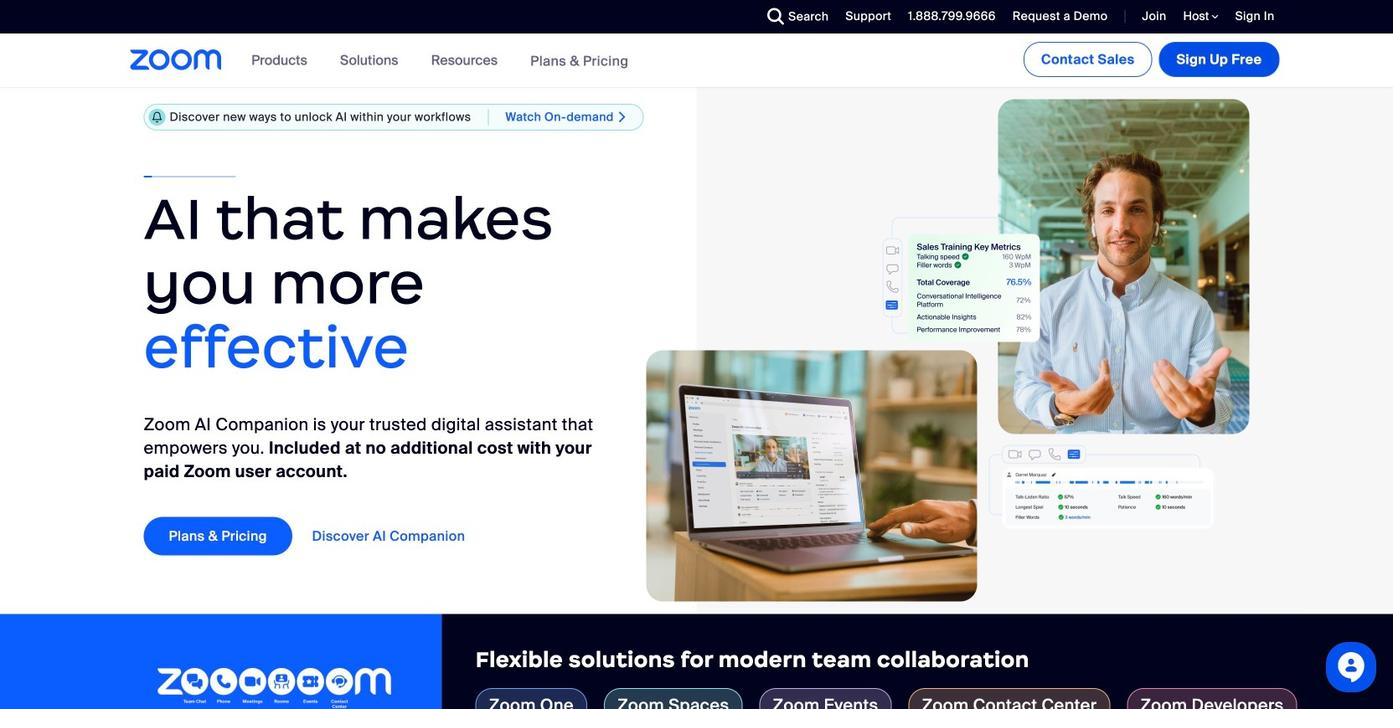 Task type: describe. For each thing, give the bounding box(es) containing it.
zoom logo image
[[130, 49, 222, 70]]

product information navigation
[[239, 34, 641, 88]]

zoom unified communication platform image
[[157, 668, 392, 710]]

0 vertical spatial zoom interface icon image
[[709, 218, 1040, 342]]



Task type: locate. For each thing, give the bounding box(es) containing it.
banner
[[110, 34, 1283, 88]]

tab list
[[476, 689, 1360, 710]]

right image
[[614, 110, 631, 124]]

main content
[[0, 34, 1393, 710]]

meetings navigation
[[1020, 34, 1283, 80]]

zoom one tab
[[476, 689, 587, 710]]

zoom interface icon image
[[709, 218, 1040, 342], [989, 445, 1214, 529]]

1 vertical spatial zoom interface icon image
[[989, 445, 1214, 529]]



Task type: vqa. For each thing, say whether or not it's contained in the screenshot.
meetings NAVIGATION
yes



